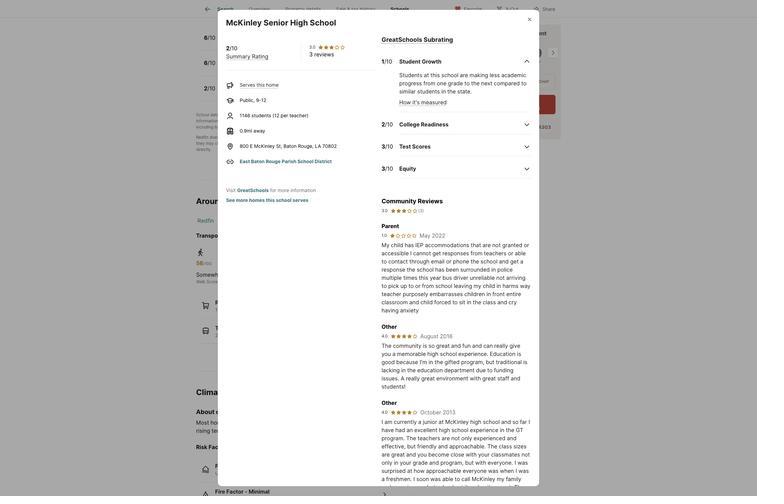 Task type: vqa. For each thing, say whether or not it's contained in the screenshot.


Task type: locate. For each thing, give the bounding box(es) containing it.
1 horizontal spatial more
[[278, 188, 289, 193]]

0 vertical spatial 12
[[245, 89, 250, 95]]

with inside the community is so great and fun and can really give you a memorable high school experience. education is good because i'm in the gifted program, but traditional is lacking in the education department due to funding issues. a really great environment with great staff and students!
[[470, 376, 481, 382]]

grade inside students at this school are making less academic progress from one grade to the next compared to similar students in the state.
[[448, 80, 463, 87]]

students at this school are making less academic progress from one grade to the next compared to similar students in the state.
[[399, 72, 527, 95]]

about climate risks
[[196, 409, 254, 416]]

0 horizontal spatial change
[[215, 141, 229, 146]]

1 vertical spatial you
[[417, 452, 427, 459]]

0 vertical spatial next
[[481, 80, 492, 87]]

my
[[382, 242, 389, 249]]

0.9mi up organization.
[[299, 89, 312, 95]]

0 horizontal spatial baton
[[251, 159, 265, 164]]

homes inside the most homes have some risk of natural disasters, and may be impacted by climate change due to rising temperatures and sea levels.
[[211, 420, 228, 427]]

risks up some
[[239, 409, 254, 416]]

0 horizontal spatial get
[[432, 250, 441, 257]]

rating inside 2 /10 summary rating
[[252, 53, 268, 60]]

2 6 from the top
[[204, 60, 208, 66]]

1 horizontal spatial homes
[[249, 197, 265, 203]]

0 vertical spatial more
[[278, 188, 289, 193]]

1 rating 4.0 out of 5 element from the top
[[390, 334, 418, 339]]

1 horizontal spatial may
[[333, 420, 344, 427]]

email
[[431, 258, 445, 265]]

serves right the 5
[[260, 39, 275, 45]]

factor right risk on the left of page
[[209, 444, 226, 451]]

3 /10 down used
[[382, 143, 393, 150]]

and
[[379, 112, 386, 118], [219, 119, 226, 124], [270, 119, 278, 124], [242, 125, 249, 130], [230, 141, 238, 146], [499, 258, 509, 265], [409, 299, 419, 306], [497, 299, 507, 306], [451, 343, 461, 350], [472, 343, 482, 350], [511, 376, 520, 382], [501, 419, 511, 426], [322, 420, 331, 427], [248, 428, 257, 435], [507, 435, 517, 442], [438, 444, 448, 450], [406, 452, 416, 459], [429, 460, 439, 467], [382, 484, 391, 491], [470, 484, 479, 491]]

1 horizontal spatial by
[[243, 112, 247, 118]]

4.0
[[382, 334, 388, 339], [382, 410, 388, 415]]

what
[[423, 484, 435, 491]]

201,
[[215, 332, 224, 338]]

3
[[309, 51, 313, 58], [382, 143, 385, 150], [382, 165, 385, 172]]

or inside first step, and conduct their own investigation to determine their desired schools or school districts, including by contacting and visiting the schools themselves.
[[408, 119, 412, 124]]

home down glasgow middle school public, 6-8 • serves this home • 2.2mi
[[266, 82, 279, 88]]

i
[[410, 250, 412, 257], [382, 419, 383, 426], [529, 419, 530, 426], [515, 460, 516, 467], [515, 468, 517, 475], [413, 476, 415, 483]]

really right the a
[[406, 376, 420, 382]]

1 left student
[[382, 58, 384, 65]]

factor right fire
[[226, 489, 244, 496]]

0 horizontal spatial next
[[258, 471, 268, 477]]

- inside button
[[245, 489, 247, 496]]

school left districts,
[[413, 119, 426, 124]]

home left 0.8mi
[[286, 39, 299, 45]]

you inside the community is so great and fun and can really give you a memorable high school experience. education is good because i'm in the gifted program, but traditional is lacking in the education department due to funding issues. a really great environment with great staff and students!
[[382, 351, 391, 358]]

1 horizontal spatial have
[[382, 427, 394, 434]]

1 6 from the top
[[204, 34, 208, 41]]

climate inside the most homes have some risk of natural disasters, and may be impacted by climate change due to rising temperatures and sea levels.
[[387, 420, 405, 427]]

0 vertical spatial 4.0
[[382, 334, 388, 339]]

redfin link
[[197, 218, 214, 224]]

is right brown,
[[448, 493, 452, 497]]

1 horizontal spatial their
[[366, 119, 375, 124]]

9- inside the 'mckinley senior high school' dialog
[[256, 97, 261, 103]]

at inside students at this school are making less academic progress from one grade to the next compared to similar students in the state.
[[424, 72, 429, 79]]

was
[[518, 460, 528, 467], [488, 468, 498, 475], [518, 468, 529, 475], [430, 476, 441, 483]]

summary rating link
[[226, 53, 268, 60]]

0 vertical spatial from
[[423, 80, 435, 87]]

mckinley down greatschools summary rating link at the left
[[226, 18, 262, 28]]

homes inside the 'mckinley senior high school' dialog
[[249, 197, 265, 203]]

2 horizontal spatial child
[[483, 283, 495, 290]]

teachers
[[484, 250, 506, 257], [418, 435, 440, 442]]

directly.
[[196, 147, 211, 152]]

•
[[256, 39, 259, 45], [300, 39, 303, 45], [249, 64, 251, 70], [293, 64, 296, 70], [251, 89, 254, 95], [295, 89, 298, 95]]

2 other from the top
[[382, 400, 397, 407]]

only up the surprised
[[382, 460, 392, 467]]

i am currently a junior at mckinley high school and so far i have had an excellent high school experience in the gt program. the teachers are not only experienced and effective, but friendly and approachable. the class sizes are great and you become close with your classmates not only in your grade and program, but with everyone. i was surprised at how approachable everyone was when i was a freshmen. i soon was able to call mckinley my family and experience what school spirit and unity meant. the principal, armond brown, is a great man who
[[382, 419, 530, 497]]

rating 4.0 out of 5 element
[[390, 334, 418, 339], [390, 410, 418, 416]]

school inside mckinley senior high school public, 9-12 • serves this home • 0.9mi
[[281, 82, 300, 89]]

next
[[481, 80, 492, 87], [258, 471, 268, 477]]

grade up state.
[[448, 80, 463, 87]]

1 horizontal spatial be
[[345, 420, 352, 427]]

contact inside my child has iep accommodations that are not granted or accessible i cannot get responses from teachers or able to contact through email or phone the school and get a response the school has been surrounded in police multiple times this year bus driver unreliable not arriving to pick up to or from school leaving my child in harms way teacher purposely embarrasses children in front entire classroom and child forced to sit in the class and cry having anxiety
[[388, 258, 408, 265]]

school inside first step, and conduct their own investigation to determine their desired schools or school districts, including by contacting and visiting the schools themselves.
[[413, 119, 426, 124]]

junior
[[423, 419, 437, 426]]

score
[[206, 280, 218, 285]]

and left fun on the right of page
[[451, 343, 461, 350]]

public, left prek-
[[223, 39, 238, 45]]

they
[[196, 141, 205, 146]]

schools down conduct
[[273, 125, 288, 130]]

information up serves
[[290, 188, 316, 193]]

so inside the i am currently a junior at mckinley high school and so far i have had an excellent high school experience in the gt program. the teachers are not only experienced and effective, but friendly and approachable. the class sizes are great and you become close with your classmates not only in your grade and program, but with everyone. i was surprised at how approachable everyone was when i was a freshmen. i soon was able to call mckinley my family and experience what school spirit and unity meant. the principal, armond brown, is a great man who
[[512, 419, 519, 426]]

9- up public, 9-12
[[239, 89, 245, 95]]

0 vertical spatial 6
[[204, 34, 208, 41]]

be inside guaranteed to be accurate. to verify school enrollment eligibility, contact the school district directly.
[[282, 141, 287, 146]]

0 horizontal spatial have
[[229, 420, 242, 427]]

the inside the i am currently a junior at mckinley high school and so far i have had an excellent high school experience in the gt program. the teachers are not only experienced and effective, but friendly and approachable. the class sizes are great and you become close with your classmates not only in your grade and program, but with everyone. i was surprised at how approachable everyone was when i was a freshmen. i soon was able to call mckinley my family and experience what school spirit and unity meant. the principal, armond brown, is a great man who
[[506, 427, 514, 434]]

may inside the most homes have some risk of natural disasters, and may be impacted by climate change due to rising temperatures and sea levels.
[[333, 420, 344, 427]]

0.9mi
[[299, 89, 312, 95], [240, 128, 252, 134]]

out
[[510, 6, 518, 12]]

man
[[473, 493, 484, 497]]

0 horizontal spatial your
[[400, 460, 411, 467]]

3 for test scores
[[382, 143, 385, 150]]

high inside mckinley senior high school public, 9-12 • serves this home • 0.9mi
[[268, 82, 280, 89]]

0 horizontal spatial 9-
[[239, 89, 245, 95]]

test
[[399, 143, 411, 150]]

1 horizontal spatial class
[[499, 444, 512, 450]]

0 horizontal spatial more
[[236, 197, 248, 203]]

and up the man
[[470, 484, 479, 491]]

12 inside the 'mckinley senior high school' dialog
[[261, 97, 266, 103]]

0 vertical spatial contact
[[379, 141, 394, 146]]

1 vertical spatial 3 /10
[[382, 165, 393, 172]]

a up good
[[392, 351, 395, 358]]

so left far
[[512, 419, 519, 426]]

1 vertical spatial program,
[[440, 460, 464, 467]]

change for and
[[215, 141, 229, 146]]

minimal up 30
[[253, 463, 274, 470]]

school service boundaries are intended to be used as a reference only; they may change and are not
[[196, 135, 440, 146]]

1 vertical spatial senior
[[249, 82, 266, 89]]

e
[[250, 143, 253, 149], [265, 233, 268, 239]]

grocery,
[[219, 307, 237, 313]]

1 inside the 'mckinley senior high school' dialog
[[382, 58, 384, 65]]

this up mckinley senior high school public, 9-12 • serves this home • 0.9mi
[[270, 64, 278, 70]]

school inside glasgow middle school public, 6-8 • serves this home • 2.2mi
[[267, 57, 285, 63]]

1 horizontal spatial only
[[461, 435, 472, 442]]

you
[[382, 351, 391, 358], [417, 452, 427, 459]]

this inside glasgow middle school public, 6-8 • serves this home • 2.2mi
[[270, 64, 278, 70]]

1 vertical spatial my
[[497, 476, 504, 483]]

school up to
[[303, 135, 316, 140]]

phone
[[453, 258, 469, 265]]

similar
[[399, 88, 416, 95]]

but down education
[[486, 359, 494, 366]]

redfin up investigation
[[325, 112, 337, 118]]

year
[[430, 275, 441, 282]]

1 vertical spatial -
[[245, 489, 247, 496]]

embarrasses
[[430, 291, 463, 298]]

0 vertical spatial senior
[[264, 18, 288, 28]]

driver
[[453, 275, 468, 282]]

minimal inside button
[[249, 489, 270, 496]]

a left first
[[247, 119, 250, 124]]

/10 up glasgow
[[230, 45, 237, 52]]

see more homes this school serves
[[226, 197, 308, 203]]

2 inside 2 /10 summary rating
[[226, 45, 230, 52]]

1 horizontal spatial 1
[[382, 58, 384, 65]]

minimal inside flood factor - minimal unlikely to flood in next 30 years
[[253, 463, 274, 470]]

and up experience.
[[472, 343, 482, 350]]

1 vertical spatial e
[[265, 233, 268, 239]]

really
[[494, 343, 508, 350], [406, 376, 420, 382]]

0 vertical spatial 0.9mi
[[299, 89, 312, 95]]

0 horizontal spatial 2
[[204, 85, 207, 92]]

reviews
[[314, 51, 334, 58]]

1 vertical spatial 3
[[382, 143, 385, 150]]

spirit
[[455, 484, 468, 491]]

1 vertical spatial baton
[[251, 159, 265, 164]]

risks
[[227, 388, 246, 398], [239, 409, 254, 416]]

1 vertical spatial 12
[[261, 97, 266, 103]]

parish
[[282, 159, 296, 164]]

really up education
[[494, 343, 508, 350]]

4.0 for the
[[382, 334, 388, 339]]

property details
[[285, 6, 321, 12]]

and up police
[[499, 258, 509, 265]]

2 vertical spatial child
[[421, 299, 433, 306]]

2 horizontal spatial but
[[486, 359, 494, 366]]

is right data
[[220, 112, 223, 118]]

2 4.0 from the top
[[382, 410, 388, 415]]

gt
[[516, 427, 523, 434]]

0 vertical spatial -
[[250, 463, 252, 470]]

staff
[[497, 376, 509, 382]]

0.9mi up redfin does not endorse or guarantee this information.
[[240, 128, 252, 134]]

other for am
[[382, 400, 397, 407]]

2 vertical spatial factor
[[226, 489, 244, 496]]

to left funding
[[487, 367, 492, 374]]

2 /10 inside the 'mckinley senior high school' dialog
[[382, 121, 393, 128]]

rating 3.0 out of 5 element
[[318, 45, 345, 50], [390, 208, 418, 214]]

flood factor - minimal unlikely to flood in next 30 years
[[215, 463, 289, 477]]

0 vertical spatial baton
[[283, 143, 297, 149]]

teachers down 'granted'
[[484, 250, 506, 257]]

home inside mckinley senior high school public, 9-12 • serves this home • 0.9mi
[[281, 89, 294, 95]]

this up st, at the top left of page
[[270, 135, 277, 140]]

rating 1.0 out of 5 element
[[390, 233, 417, 239]]

high up education
[[427, 351, 438, 358]]

list box
[[460, 74, 556, 90]]

due inside the most homes have some risk of natural disasters, and may be impacted by climate change due to rising temperatures and sea levels.
[[427, 420, 437, 427]]

is inside the i am currently a junior at mckinley high school and so far i have had an excellent high school experience in the gt program. the teachers are not only experienced and effective, but friendly and approachable. the class sizes are great and you become close with your classmates not only in your grade and program, but with everyone. i was surprised at how approachable everyone was when i was a freshmen. i soon was able to call mckinley my family and experience what school spirit and unity meant. the principal, armond brown, is a great man who
[[448, 493, 452, 497]]

dr
[[298, 233, 305, 239]]

east
[[240, 159, 250, 164]]

1 horizontal spatial able
[[515, 250, 526, 257]]

mckinley senior high school
[[226, 18, 336, 28]]

accommodations
[[425, 242, 469, 249]]

0 horizontal spatial be
[[282, 141, 287, 146]]

2 3 /10 from the top
[[382, 165, 393, 172]]

1 vertical spatial high
[[268, 82, 280, 89]]

0 vertical spatial 1
[[382, 58, 384, 65]]

greatschools inside , a nonprofit organization. redfin recommends buyers and renters use greatschools information and ratings as a
[[410, 112, 436, 118]]

change for due
[[407, 420, 426, 427]]

class inside my child has iep accommodations that are not granted or accessible i cannot get responses from teachers or able to contact through email or phone the school and get a response the school has been surrounded in police multiple times this year bus driver unreliable not arriving to pick up to or from school leaving my child in harms way teacher purposely embarrasses children in front entire classroom and child forced to sit in the class and cry having anxiety
[[483, 299, 496, 306]]

a left premier at the right of the page
[[486, 30, 489, 37]]

grade up how
[[413, 460, 428, 467]]

lakeshore
[[269, 233, 297, 239]]

factor inside flood factor - minimal unlikely to flood in next 30 years
[[231, 463, 248, 470]]

great left staff
[[482, 376, 496, 382]]

rating 4.0 out of 5 element for community
[[390, 334, 418, 339]]

program, inside the community is so great and fun and can really give you a memorable high school experience. education is good because i'm in the gifted program, but traditional is lacking in the education department due to funding issues. a really great environment with great staff and students!
[[461, 359, 484, 366]]

1 horizontal spatial 0.9mi
[[299, 89, 312, 95]]

in right flood
[[253, 471, 257, 477]]

have up temperatures
[[229, 420, 242, 427]]

to inside school service boundaries are intended to be used as a reference only; they may change and are not
[[380, 135, 384, 140]]

from down the year
[[422, 283, 434, 290]]

been
[[446, 267, 459, 273]]

next left 30
[[258, 471, 268, 477]]

2 rating 4.0 out of 5 element from the top
[[390, 410, 418, 416]]

sale
[[336, 6, 346, 12]]

and down front
[[497, 299, 507, 306]]

5
[[252, 39, 255, 45]]

education
[[417, 367, 443, 374]]

0 horizontal spatial but
[[407, 444, 416, 450]]

available:
[[486, 106, 503, 111]]

0 horizontal spatial 2 /10
[[204, 85, 215, 92]]

to down the "october 2013"
[[439, 420, 444, 427]]

0 horizontal spatial so
[[429, 343, 435, 350]]

because
[[396, 359, 418, 366]]

- inside flood factor - minimal unlikely to flood in next 30 years
[[250, 463, 252, 470]]

child down unreliable
[[483, 283, 495, 290]]

1 vertical spatial contact
[[388, 258, 408, 265]]

senior inside dialog
[[264, 18, 288, 28]]

2 /10 down 6 /10 at the top of page
[[204, 85, 215, 92]]

0 vertical spatial 3.0
[[309, 45, 315, 50]]

1 4.0 from the top
[[382, 334, 388, 339]]

police
[[497, 267, 513, 273]]

0 horizontal spatial grade
[[413, 460, 428, 467]]

1 vertical spatial 2 /10
[[382, 121, 393, 128]]

in inside flood factor - minimal unlikely to flood in next 30 years
[[253, 471, 257, 477]]

1 vertical spatial rating 3.0 out of 5 element
[[390, 208, 418, 214]]

school up surrounded
[[481, 258, 497, 265]]

with down department
[[470, 376, 481, 382]]

greatschools link
[[237, 188, 269, 193]]

currently
[[394, 419, 417, 426]]

1
[[382, 58, 384, 65], [215, 307, 217, 313]]

- for fire
[[245, 489, 247, 496]]

next available: today at 12:00 pm
[[476, 106, 540, 111]]

able inside my child has iep accommodations that are not granted or accessible i cannot get responses from teachers or able to contact through email or phone the school and get a response the school has been surrounded in police multiple times this year bus driver unreliable not arriving to pick up to or from school leaving my child in harms way teacher purposely embarrasses children in front entire classroom and child forced to sit in the class and cry having anxiety
[[515, 250, 526, 257]]

0 vertical spatial 3 /10
[[382, 143, 393, 150]]

rating 4.0 out of 5 element for am
[[390, 410, 418, 416]]

test scores button
[[399, 137, 531, 156]]

to inside flood factor - minimal unlikely to flood in next 30 years
[[234, 471, 239, 477]]

homes down the greatschools link
[[249, 197, 265, 203]]

their down teacher)
[[296, 119, 305, 124]]

have inside the most homes have some risk of natural disasters, and may be impacted by climate change due to rising temperatures and sea levels.
[[229, 420, 242, 427]]

next inside students at this school are making less academic progress from one grade to the next compared to similar students in the state.
[[481, 80, 492, 87]]

growth
[[422, 58, 442, 65]]

0.9mi inside mckinley senior high school public, 9-12 • serves this home • 0.9mi
[[299, 89, 312, 95]]

minimal for flood factor - minimal unlikely to flood in next 30 years
[[253, 463, 274, 470]]

tour for tour with a redfin premier agent
[[460, 30, 472, 37]]

other down having
[[382, 324, 397, 331]]

high inside dialog
[[290, 18, 308, 28]]

serves
[[260, 39, 275, 45], [253, 64, 268, 70], [240, 82, 255, 88], [255, 89, 270, 95]]

risks up about climate risks
[[227, 388, 246, 398]]

factor for fire
[[226, 489, 244, 496]]

by right impacted
[[379, 420, 385, 427]]

you up good
[[382, 351, 391, 358]]

senior inside mckinley senior high school public, 9-12 • serves this home • 0.9mi
[[249, 82, 266, 89]]

0 horizontal spatial e
[[250, 143, 253, 149]]

1 other from the top
[[382, 324, 397, 331]]

minimal for fire factor - minimal
[[249, 489, 270, 496]]

2 vertical spatial by
[[379, 420, 385, 427]]

the
[[382, 343, 391, 350], [406, 435, 416, 442], [487, 444, 497, 450], [514, 484, 524, 491]]

public, up 1146
[[240, 97, 255, 103]]

per
[[281, 113, 288, 119]]

my up meant. at bottom right
[[497, 476, 504, 483]]

1 horizontal spatial 2 /10
[[382, 121, 393, 128]]

0 horizontal spatial able
[[442, 476, 453, 483]]

mckinley down guarantee
[[254, 143, 275, 149]]

to inside the most homes have some risk of natural disasters, and may be impacted by climate change due to rising temperatures and sea levels.
[[439, 420, 444, 427]]

less
[[490, 72, 500, 79]]

change inside school service boundaries are intended to be used as a reference only; they may change and are not
[[215, 141, 229, 146]]

0 vertical spatial my
[[474, 283, 481, 290]]

child down purposely
[[421, 299, 433, 306]]

an
[[407, 427, 413, 434]]

themselves.
[[289, 125, 312, 130]]

None button
[[464, 38, 491, 68], [494, 38, 521, 67], [524, 38, 551, 67], [464, 38, 491, 68], [494, 38, 521, 67], [524, 38, 551, 67]]

factor up flood
[[231, 463, 248, 470]]

by inside the most homes have some risk of natural disasters, and may be impacted by climate change due to rising temperatures and sea levels.
[[379, 420, 385, 427]]

0 horizontal spatial 12
[[245, 89, 250, 95]]

students up 'step,' on the left of page
[[251, 113, 271, 119]]

0 vertical spatial 2
[[226, 45, 230, 52]]

0 horizontal spatial -
[[245, 489, 247, 496]]

0 horizontal spatial child
[[391, 242, 403, 249]]

1 horizontal spatial 9-
[[256, 97, 261, 103]]

• up teacher)
[[295, 89, 298, 95]]

property details tab
[[278, 1, 329, 17]]

3 right 'eligibility,' at the left top
[[382, 143, 385, 150]]

6-
[[239, 64, 245, 70]]

0 vertical spatial high
[[427, 351, 438, 358]]

to down academic
[[521, 80, 527, 87]]

or down "use"
[[408, 119, 412, 124]]

1 vertical spatial really
[[406, 376, 420, 382]]

get up the email
[[432, 250, 441, 257]]

program.
[[382, 435, 405, 442]]

first step, and conduct their own investigation to determine their desired schools or school districts, including by contacting and visiting the schools themselves.
[[196, 119, 443, 130]]

this left the year
[[419, 275, 428, 282]]

a inside school service boundaries are intended to be used as a reference only; they may change and are not
[[408, 135, 410, 140]]

9- inside mckinley senior high school public, 9-12 • serves this home • 0.9mi
[[239, 89, 245, 95]]

are inside my child has iep accommodations that are not granted or accessible i cannot get responses from teachers or able to contact through email or phone the school and get a response the school has been surrounded in police multiple times this year bus driver unreliable not arriving to pick up to or from school leaving my child in harms way teacher purposely embarrasses children in front entire classroom and child forced to sit in the class and cry having anxiety
[[483, 242, 491, 249]]

3.0 up parent in the top of the page
[[382, 208, 388, 213]]

their
[[296, 119, 305, 124], [366, 119, 375, 124]]

0 horizontal spatial by
[[215, 125, 219, 130]]

6 /10
[[204, 60, 215, 66]]

mckinley senior high school public, 9-12 • serves this home • 0.9mi
[[223, 82, 312, 95]]

0 vertical spatial due
[[476, 367, 486, 374]]

1 horizontal spatial as
[[402, 135, 406, 140]]

you down the friendly
[[417, 452, 427, 459]]

able down approachable
[[442, 476, 453, 483]]

baton right east
[[251, 159, 265, 164]]

i up the family
[[515, 468, 517, 475]]

serves inside glasgow middle school public, 6-8 • serves this home • 2.2mi
[[253, 64, 268, 70]]

0 horizontal spatial climate
[[216, 409, 238, 416]]

/10 left glasgow
[[208, 60, 215, 66]]

1 vertical spatial 0.9mi
[[240, 128, 252, 134]]

1 3 /10 from the top
[[382, 143, 393, 150]]

school inside the community is so great and fun and can really give you a memorable high school experience. education is good because i'm in the gifted program, but traditional is lacking in the education department due to funding issues. a really great environment with great staff and students!
[[440, 351, 457, 358]]

1 horizontal spatial 2
[[226, 45, 230, 52]]

most homes have some risk of natural disasters, and may be impacted by climate change due to rising temperatures and sea levels.
[[196, 420, 444, 435]]

to left call
[[455, 476, 460, 483]]

october 2013
[[420, 410, 455, 416]]

school up gifted in the bottom right of the page
[[440, 351, 457, 358]]

1 horizontal spatial teachers
[[484, 250, 506, 257]]

0 vertical spatial minimal
[[253, 463, 274, 470]]

tab list
[[196, 0, 422, 17]]

1 vertical spatial homes
[[211, 420, 228, 427]]

education
[[490, 351, 515, 358]]

serves this home link
[[240, 82, 279, 88]]

4.0 down having
[[382, 334, 388, 339]]

0 vertical spatial teachers
[[484, 250, 506, 257]]

i left am
[[382, 419, 383, 426]]

experience up the experienced
[[470, 427, 498, 434]]

change up an
[[407, 420, 426, 427]]

multiple
[[382, 275, 402, 282]]

senior down overview tab at top
[[264, 18, 288, 28]]

&
[[347, 6, 350, 12]]

6 for 6 /10
[[204, 60, 208, 66]]

1 horizontal spatial has
[[435, 267, 444, 273]]

1 vertical spatial grade
[[413, 460, 428, 467]]

school data is provided by greatschools
[[196, 112, 274, 118]]

1 horizontal spatial but
[[465, 460, 474, 467]]

as down 1146
[[242, 119, 246, 124]]

factor for flood
[[231, 463, 248, 470]]

school right middle
[[267, 57, 285, 63]]

6 inside 6 /10 public, prek-5 • serves this home • 0.8mi
[[204, 34, 208, 41]]

2 vertical spatial be
[[345, 420, 352, 427]]

0 vertical spatial rating 4.0 out of 5 element
[[390, 334, 418, 339]]

0 vertical spatial 2 /10
[[204, 85, 215, 92]]

4
[[274, 307, 277, 313]]

0 vertical spatial homes
[[249, 197, 265, 203]]

st,
[[276, 143, 282, 149]]

, a nonprofit organization. redfin recommends buyers and renters use greatschools information and ratings as a
[[196, 112, 436, 124]]

class up the classmates at bottom
[[499, 444, 512, 450]]

my inside the i am currently a junior at mckinley high school and so far i have had an excellent high school experience in the gt program. the teachers are not only experienced and effective, but friendly and approachable. the class sizes are great and you become close with your classmates not only in your grade and program, but with everyone. i was surprised at how approachable everyone was when i was a freshmen. i soon was able to call mckinley my family and experience what school spirit and unity meant. the principal, armond brown, is a great man who
[[497, 476, 504, 483]]

change
[[215, 141, 229, 146], [407, 420, 426, 427]]

public, inside the 'mckinley senior high school' dialog
[[240, 97, 255, 103]]

0 horizontal spatial my
[[474, 283, 481, 290]]

college
[[399, 121, 420, 128]]

guarantee
[[250, 135, 269, 140]]

climate
[[196, 388, 226, 398]]

6 for 6 /10 public, prek-5 • serves this home • 0.8mi
[[204, 34, 208, 41]]



Task type: describe. For each thing, give the bounding box(es) containing it.
this down visit greatschools for more information
[[266, 197, 275, 203]]

0 vertical spatial summary
[[228, 11, 249, 16]]

2 their from the left
[[366, 119, 375, 124]]

2 horizontal spatial 2
[[382, 121, 385, 128]]

in up the experienced
[[500, 427, 504, 434]]

state.
[[457, 88, 472, 95]]

1 vertical spatial but
[[407, 444, 416, 450]]

0 horizontal spatial really
[[406, 376, 420, 382]]

mckinley up unity
[[472, 476, 495, 483]]

high for mckinley senior high school public, 9-12 • serves this home • 0.9mi
[[268, 82, 280, 89]]

department
[[444, 367, 474, 374]]

• up public, 9-12
[[251, 89, 254, 95]]

(12
[[273, 113, 279, 119]]

tour for tour via video chat
[[508, 79, 518, 84]]

mckinley inside mckinley senior high school public, 9-12 • serves this home • 0.9mi
[[223, 82, 248, 89]]

brown,
[[428, 493, 446, 497]]

i inside my child has iep accommodations that are not granted or accessible i cannot get responses from teachers or able to contact through email or phone the school and get a response the school has been surrounded in police multiple times this year bus driver unreliable not arriving to pick up to or from school leaving my child in harms way teacher purposely embarrasses children in front entire classroom and child forced to sit in the class and cry having anxiety
[[410, 250, 412, 257]]

in left front
[[486, 291, 491, 298]]

mckinley senior high school element
[[226, 10, 344, 28]]

redfin left premier at the right of the page
[[491, 30, 508, 37]]

the down the experienced
[[487, 444, 497, 450]]

this inside mckinley senior high school public, 9-12 • serves this home • 0.9mi
[[272, 89, 280, 95]]

prek-
[[239, 39, 252, 45]]

senior for mckinley senior high school public, 9-12 • serves this home • 0.9mi
[[249, 82, 266, 89]]

greatschools subrating
[[382, 36, 453, 43]]

college readiness
[[399, 121, 449, 128]]

are down endorse
[[239, 141, 245, 146]]

great down education
[[421, 376, 435, 382]]

my inside my child has iep accommodations that are not granted or accessible i cannot get responses from teachers or able to contact through email or phone the school and get a response the school has been surrounded in police multiple times this year bus driver unreliable not arriving to pick up to or from school leaving my child in harms way teacher purposely embarrasses children in front entire classroom and child forced to sit in the class and cry having anxiety
[[474, 283, 481, 290]]

this up public, 9-12
[[257, 82, 265, 88]]

1 horizontal spatial child
[[421, 299, 433, 306]]

0 horizontal spatial rating 3.0 out of 5 element
[[318, 45, 345, 50]]

next image
[[547, 47, 558, 58]]

mckinley down 2013 at the bottom
[[445, 419, 469, 426]]

the inside guaranteed to be accurate. to verify school enrollment eligibility, contact the school district directly.
[[395, 141, 402, 146]]

was down "sizes"
[[518, 460, 528, 467]]

risk factor
[[196, 444, 226, 451]]

1 vertical spatial risks
[[239, 409, 254, 416]]

may 2022
[[420, 233, 445, 239]]

to left the sit
[[452, 299, 458, 306]]

the down making
[[471, 80, 480, 87]]

soon
[[416, 476, 429, 483]]

800
[[240, 143, 249, 149]]

friendly
[[417, 444, 437, 450]]

be inside the most homes have some risk of natural disasters, and may be impacted by climate change due to rising temperatures and sea levels.
[[345, 420, 352, 427]]

3 reviews
[[309, 51, 334, 58]]

children
[[464, 291, 485, 298]]

home down the greatschools link
[[243, 197, 264, 206]]

1 vertical spatial high
[[470, 419, 481, 426]]

away
[[253, 128, 265, 134]]

1 their from the left
[[296, 119, 305, 124]]

70802
[[322, 143, 337, 149]]

flood
[[215, 463, 230, 470]]

and down become
[[429, 460, 439, 467]]

megabus
[[237, 332, 258, 338]]

progress
[[399, 80, 422, 87]]

0 vertical spatial risks
[[227, 388, 246, 398]]

program, inside the i am currently a junior at mckinley high school and so far i have had an excellent high school experience in the gt program. the teachers are not only experienced and effective, but friendly and approachable. the class sizes are great and you become close with your classmates not only in your grade and program, but with everyone. i was surprised at how approachable everyone was when i was a freshmen. i soon was able to call mckinley my family and experience what school spirit and unity meant. the principal, armond brown, is a great man who
[[440, 460, 464, 467]]

0 vertical spatial has
[[405, 242, 414, 249]]

are up become
[[442, 435, 450, 442]]

transit 201, 202, megabus
[[215, 325, 258, 338]]

from inside students at this school are making less academic progress from one grade to the next compared to similar students in the state.
[[423, 80, 435, 87]]

0 horizontal spatial experience
[[393, 484, 421, 491]]

the down children at the bottom
[[473, 299, 481, 306]]

29 sunday
[[526, 46, 542, 64]]

pick
[[388, 283, 399, 290]]

great down spirit
[[458, 493, 471, 497]]

this inside my child has iep accommodations that are not granted or accessible i cannot get responses from teachers or able to contact through email or phone the school and get a response the school has been surrounded in police multiple times this year bus driver unreliable not arriving to pick up to or from school leaving my child in harms way teacher purposely embarrasses children in front entire classroom and child forced to sit in the class and cry having anxiety
[[419, 275, 428, 282]]

only;
[[431, 135, 440, 140]]

school inside students at this school are making less academic progress from one grade to the next compared to similar students in the state.
[[441, 72, 458, 79]]

a right ','
[[277, 112, 279, 118]]

overview tab
[[241, 1, 278, 17]]

i down the classmates at bottom
[[515, 460, 516, 467]]

and down purposely
[[409, 299, 419, 306]]

rouge
[[266, 159, 281, 164]]

information inside , a nonprofit organization. redfin recommends buyers and renters use greatschools information and ratings as a
[[196, 119, 218, 124]]

having
[[382, 307, 399, 314]]

and right staff
[[511, 376, 520, 382]]

how
[[414, 468, 425, 475]]

school down through
[[417, 267, 434, 273]]

are inside students at this school are making less academic progress from one grade to the next compared to similar students in the state.
[[460, 72, 468, 79]]

tax
[[351, 6, 358, 12]]

school up brown,
[[437, 484, 454, 491]]

and down some
[[248, 428, 257, 435]]

with down the 'favorite' at the top of page
[[473, 30, 485, 37]]

56 /100
[[196, 260, 212, 267]]

/10 down 6 /10 at the top of page
[[207, 85, 215, 92]]

and up redfin does not endorse or guarantee this information.
[[242, 125, 249, 130]]

to up response
[[382, 258, 387, 265]]

home inside 6 /10 public, prek-5 • serves this home • 0.8mi
[[286, 39, 299, 45]]

0 vertical spatial by
[[243, 112, 247, 118]]

e inside the 'mckinley senior high school' dialog
[[250, 143, 253, 149]]

visiting
[[250, 125, 264, 130]]

tour for tour in person
[[465, 79, 475, 84]]

public, inside glasgow middle school public, 6-8 • serves this home • 2.2mi
[[223, 64, 238, 70]]

• left 0.8mi
[[300, 39, 303, 45]]

teachers inside the i am currently a junior at mckinley high school and so far i have had an excellent high school experience in the gt program. the teachers are not only experienced and effective, but friendly and approachable. the class sizes are great and you become close with your classmates not only in your grade and program, but with everyone. i was surprised at how approachable everyone was when i was a freshmen. i soon was able to call mckinley my family and experience what school spirit and unity meant. the principal, armond brown, is a great man who
[[418, 435, 440, 442]]

sale & tax history tab
[[329, 1, 383, 17]]

in up the surprised
[[394, 460, 398, 467]]

(225) 240-4303 link
[[512, 124, 551, 130]]

effective,
[[382, 444, 406, 450]]

organization.
[[299, 112, 324, 118]]

4.0 for i
[[382, 410, 388, 415]]

equity
[[399, 165, 416, 172]]

not inside school service boundaries are intended to be used as a reference only; they may change and are not
[[246, 141, 252, 146]]

not right does
[[220, 135, 226, 140]]

approachable.
[[449, 444, 486, 450]]

not down police
[[496, 275, 505, 282]]

or down the 0.9mi away
[[245, 135, 249, 140]]

2 vertical spatial from
[[422, 283, 434, 290]]

a up excellent
[[418, 419, 421, 426]]

list box containing tour in person
[[460, 74, 556, 90]]

to inside the community is so great and fun and can really give you a memorable high school experience. education is good because i'm in the gifted program, but traditional is lacking in the education department due to funding issues. a really great environment with great staff and students!
[[487, 367, 492, 374]]

next inside flood factor - minimal unlikely to flood in next 30 years
[[258, 471, 268, 477]]

with up everyone
[[475, 460, 486, 467]]

not down "sizes"
[[522, 452, 530, 459]]

1 vertical spatial your
[[400, 460, 411, 467]]

and down the gt
[[507, 435, 517, 442]]

1 vertical spatial get
[[510, 258, 519, 265]]

x-
[[506, 6, 510, 12]]

the inside first step, and conduct their own investigation to determine their desired schools or school districts, including by contacting and visiting the schools themselves.
[[265, 125, 272, 130]]

/10 inside 2 /10 summary rating
[[230, 45, 237, 52]]

factor for risk
[[209, 444, 226, 451]]

0 vertical spatial climate
[[216, 409, 238, 416]]

to right up
[[408, 283, 414, 290]]

or down 'granted'
[[508, 250, 513, 257]]

0.9mi inside the 'mckinley senior high school' dialog
[[240, 128, 252, 134]]

3 /10 for equity
[[382, 165, 393, 172]]

1 vertical spatial has
[[435, 267, 444, 273]]

schools tab
[[383, 1, 417, 17]]

great down 2016
[[436, 343, 450, 350]]

and up "contacting" at left top
[[219, 119, 226, 124]]

search
[[217, 6, 234, 12]]

0 vertical spatial your
[[478, 452, 490, 459]]

serves inside the 'mckinley senior high school' dialog
[[240, 82, 255, 88]]

the inside the community is so great and fun and can really give you a memorable high school experience. education is good because i'm in the gifted program, but traditional is lacking in the education department due to funding issues. a really great environment with great staff and students!
[[382, 343, 391, 350]]

rising
[[196, 428, 210, 435]]

school down details in the top left of the page
[[310, 18, 336, 28]]

parks
[[278, 307, 291, 313]]

be inside school service boundaries are intended to be used as a reference only; they may change and are not
[[385, 135, 390, 140]]

and up desired
[[379, 112, 386, 118]]

by inside first step, and conduct their own investigation to determine their desired schools or school districts, including by contacting and visiting the schools themselves.
[[215, 125, 219, 130]]

0.9mi away
[[240, 128, 265, 134]]

east baton rouge parish school district
[[240, 159, 332, 164]]

the down an
[[406, 435, 416, 442]]

temperatures
[[212, 428, 246, 435]]

school down for
[[276, 197, 291, 203]]

1146
[[240, 113, 250, 119]]

family
[[506, 476, 521, 483]]

i left 'soon'
[[413, 476, 415, 483]]

unlikely
[[215, 471, 233, 477]]

the up surrounded
[[471, 258, 479, 265]]

as inside school service boundaries are intended to be used as a reference only; they may change and are not
[[402, 135, 406, 140]]

home inside the 'mckinley senior high school' dialog
[[266, 82, 279, 88]]

visit
[[226, 188, 236, 193]]

grade inside the i am currently a junior at mckinley high school and so far i have had an excellent high school experience in the gt program. the teachers are not only experienced and effective, but friendly and approachable. the class sizes are great and you become close with your classmates not only in your grade and program, but with everyone. i was surprised at how approachable everyone was when i was a freshmen. i soon was able to call mckinley my family and experience what school spirit and unity meant. the principal, armond brown, is a great man who
[[413, 460, 428, 467]]

property
[[285, 6, 305, 12]]

you inside the i am currently a junior at mckinley high school and so far i have had an excellent high school experience in the gt program. the teachers are not only experienced and effective, but friendly and approachable. the class sizes are great and you become close with your classmates not only in your grade and program, but with everyone. i was surprised at how approachable everyone was when i was a freshmen. i soon was able to call mckinley my family and experience what school spirit and unity meant. the principal, armond brown, is a great man who
[[417, 452, 427, 459]]

public, inside mckinley senior high school public, 9-12 • serves this home • 0.9mi
[[223, 89, 238, 95]]

but inside the community is so great and fun and can really give you a memorable high school experience. education is good because i'm in the gifted program, but traditional is lacking in the education department due to funding issues. a really great environment with great staff and students!
[[486, 359, 494, 366]]

compared
[[494, 80, 520, 87]]

0 vertical spatial rating
[[250, 11, 265, 16]]

and left far
[[501, 419, 511, 426]]

have inside the i am currently a junior at mckinley high school and so far i have had an excellent high school experience in the gt program. the teachers are not only experienced and effective, but friendly and approachable. the class sizes are great and you become close with your classmates not only in your grade and program, but with everyone. i was surprised at how approachable everyone was when i was a freshmen. i soon was able to call mckinley my family and experience what school spirit and unity meant. the principal, armond brown, is a great man who
[[382, 427, 394, 434]]

the down because
[[407, 367, 416, 374]]

serves this home
[[240, 82, 279, 88]]

- for flood
[[250, 463, 252, 470]]

1 vertical spatial 3.0
[[382, 208, 388, 213]]

may inside school service boundaries are intended to be used as a reference only; they may change and are not
[[206, 141, 214, 146]]

greatschools subrating link
[[382, 36, 453, 43]]

students inside students at this school are making less academic progress from one grade to the next compared to similar students in the state.
[[417, 88, 440, 95]]

i right far
[[529, 419, 530, 426]]

to up state.
[[464, 80, 470, 87]]

was up the family
[[518, 468, 529, 475]]

the up times
[[407, 267, 415, 273]]

surrounded
[[460, 267, 490, 273]]

was down everyone.
[[488, 468, 498, 475]]

contact inside guaranteed to be accurate. to verify school enrollment eligibility, contact the school district directly.
[[379, 141, 394, 146]]

2.2mi
[[297, 64, 309, 70]]

/10 inside 6 /10 public, prek-5 • serves this home • 0.8mi
[[208, 34, 215, 41]]

or up purposely
[[415, 283, 420, 290]]

this inside students at this school are making less academic progress from one grade to the next compared to similar students in the state.
[[430, 72, 440, 79]]

tab list containing search
[[196, 0, 422, 17]]

class inside the i am currently a junior at mckinley high school and so far i have had an excellent high school experience in the gt program. the teachers are not only experienced and effective, but friendly and approachable. the class sizes are great and you become close with your classmates not only in your grade and program, but with everyone. i was surprised at how approachable everyone was when i was a freshmen. i soon was able to call mckinley my family and experience what school spirit and unity meant. the principal, armond brown, is a great man who
[[499, 444, 512, 450]]

guaranteed
[[253, 141, 276, 146]]

0 vertical spatial 3
[[309, 51, 313, 58]]

cannot
[[413, 250, 431, 257]]

ratings
[[227, 119, 241, 124]]

1 vertical spatial from
[[471, 250, 482, 257]]

walk
[[196, 280, 205, 285]]

/10 down "renters"
[[385, 121, 393, 128]]

is right traditional
[[523, 359, 527, 366]]

1 inside the places 1 grocery, 26 restaurants, 4 parks
[[215, 307, 217, 313]]

or right 'granted'
[[524, 242, 529, 249]]

the down the family
[[514, 484, 524, 491]]

1 vertical spatial students
[[251, 113, 271, 119]]

become
[[428, 452, 449, 459]]

redfin inside , a nonprofit organization. redfin recommends buyers and renters use greatschools information and ratings as a
[[325, 112, 337, 118]]

,
[[274, 112, 275, 118]]

eligibility,
[[360, 141, 378, 146]]

a inside the community is so great and fun and can really give you a memorable high school experience. education is good because i'm in the gifted program, but traditional is lacking in the education department due to funding issues. a really great environment with great staff and students!
[[392, 351, 395, 358]]

see more homes this school serves link
[[226, 197, 308, 203]]

0 vertical spatial experience
[[470, 427, 498, 434]]

• right 8 at the left
[[249, 64, 251, 70]]

school inside school service boundaries are intended to be used as a reference only; they may change and are not
[[303, 135, 316, 140]]

as inside , a nonprofit organization. redfin recommends buyers and renters use greatschools information and ratings as a
[[242, 119, 246, 124]]

and inside school service boundaries are intended to be used as a reference only; they may change and are not
[[230, 141, 238, 146]]

school left data
[[196, 112, 209, 118]]

mckinley senior high school dialog
[[218, 10, 539, 497]]

so inside the community is so great and fun and can really give you a memorable high school experience. education is good because i'm in the gifted program, but traditional is lacking in the education department due to funding issues. a really great environment with great staff and students!
[[429, 343, 435, 350]]

college readiness button
[[399, 115, 531, 134]]

redfin up they
[[196, 135, 208, 140]]

0 vertical spatial get
[[432, 250, 441, 257]]

and up the "principal,"
[[382, 484, 391, 491]]

investigation
[[315, 119, 339, 124]]

at left how
[[407, 468, 412, 475]]

tour via video chat
[[508, 79, 549, 84]]

0 vertical spatial really
[[494, 343, 508, 350]]

la
[[315, 143, 321, 149]]

a inside my child has iep accommodations that are not granted or accessible i cannot get responses from teachers or able to contact through email or phone the school and get a response the school has been surrounded in police multiple times this year bus driver unreliable not arriving to pick up to or from school leaving my child in harms way teacher purposely embarrasses children in front entire classroom and child forced to sit in the class and cry having anxiety
[[520, 258, 523, 265]]

in up the a
[[401, 367, 406, 374]]

1 horizontal spatial baton
[[283, 143, 297, 149]]

/10 left equity
[[385, 165, 393, 172]]

student growth button
[[399, 52, 531, 71]]

a down spirit
[[453, 493, 456, 497]]

to inside guaranteed to be accurate. to verify school enrollment eligibility, contact the school district directly.
[[277, 141, 281, 146]]

teacher
[[382, 291, 401, 298]]

serves
[[293, 197, 308, 203]]

0 horizontal spatial 3.0
[[309, 45, 315, 50]]

0 horizontal spatial schools
[[273, 125, 288, 130]]

not up the approachable.
[[451, 435, 460, 442]]

are down effective,
[[382, 452, 390, 459]]

®
[[218, 280, 220, 285]]

2 vertical spatial high
[[439, 427, 450, 434]]

redfin up transportation
[[197, 218, 214, 224]]

1 vertical spatial 2
[[204, 85, 207, 92]]

home inside glasgow middle school public, 6-8 • serves this home • 2.2mi
[[279, 64, 292, 70]]

are up enrollment
[[355, 135, 361, 140]]

first
[[251, 119, 258, 124]]

1 horizontal spatial schools
[[392, 119, 407, 124]]

3 /10 for test scores
[[382, 143, 393, 150]]

not left 'granted'
[[492, 242, 501, 249]]

it's
[[412, 99, 420, 106]]

front
[[492, 291, 505, 298]]

to left pick at the right bottom of the page
[[382, 283, 387, 290]]

to inside the i am currently a junior at mckinley high school and so far i have had an excellent high school experience in the gt program. the teachers are not only experienced and effective, but friendly and approachable. the class sizes are great and you become close with your classmates not only in your grade and program, but with everyone. i was surprised at how approachable everyone was when i was a freshmen. i soon was able to call mckinley my family and experience what school spirit and unity meant. the principal, armond brown, is a great man who
[[455, 476, 460, 483]]

meant.
[[495, 484, 513, 491]]

the left state.
[[447, 88, 456, 95]]

my child has iep accommodations that are not granted or accessible i cannot get responses from teachers or able to contact through email or phone the school and get a response the school has been surrounded in police multiple times this year bus driver unreliable not arriving to pick up to or from school leaving my child in harms way teacher purposely embarrasses children in front entire classroom and child forced to sit in the class and cry having anxiety
[[382, 242, 530, 314]]

school down reference
[[403, 141, 415, 146]]

places
[[215, 300, 233, 306]]

schools
[[390, 6, 409, 12]]

this inside 6 /10 public, prek-5 • serves this home • 0.8mi
[[277, 39, 285, 45]]

• right the 5
[[256, 39, 259, 45]]

or up the been
[[446, 258, 451, 265]]

to inside first step, and conduct their own investigation to determine their desired schools or school districts, including by contacting and visiting the schools themselves.
[[341, 119, 344, 124]]

high inside the community is so great and fun and can really give you a memorable high school experience. education is good because i'm in the gifted program, but traditional is lacking in the education department due to funding issues. a really great environment with great staff and students!
[[427, 351, 438, 358]]

times
[[403, 275, 417, 282]]

school down service
[[325, 141, 338, 146]]

favorite
[[464, 6, 482, 12]]

environment
[[436, 376, 468, 382]]

3 for equity
[[382, 165, 385, 172]]

1 horizontal spatial rating 3.0 out of 5 element
[[390, 208, 418, 214]]

high for mckinley senior high school
[[290, 18, 308, 28]]

and down the 1146 students (12 per teacher)
[[270, 119, 278, 124]]

in right the sit
[[467, 299, 471, 306]]

funding
[[494, 367, 514, 374]]

at inside button
[[517, 106, 521, 111]]

2 vertical spatial but
[[465, 460, 474, 467]]

due inside the community is so great and fun and can really give you a memorable high school experience. education is good because i'm in the gifted program, but traditional is lacking in the education department due to funding issues. a really great environment with great staff and students!
[[476, 367, 486, 374]]

/10 left student
[[384, 58, 392, 65]]

information inside the 'mckinley senior high school' dialog
[[290, 188, 316, 193]]

12 inside mckinley senior high school public, 9-12 • serves this home • 0.9mi
[[245, 89, 250, 95]]

0.8mi
[[304, 39, 316, 45]]

senior for mckinley senior high school
[[264, 18, 288, 28]]

walkable
[[225, 272, 248, 278]]

1 vertical spatial only
[[382, 460, 392, 467]]

everyone.
[[488, 460, 513, 467]]

public, inside 6 /10 public, prek-5 • serves this home • 0.8mi
[[223, 39, 238, 45]]

other for community
[[382, 324, 397, 331]]

able inside the i am currently a junior at mckinley high school and so far i have had an excellent high school experience in the gt program. the teachers are not only experienced and effective, but friendly and approachable. the class sizes are great and you become close with your classmates not only in your grade and program, but with everyone. i was surprised at how approachable everyone was when i was a freshmen. i soon was able to call mckinley my family and experience what school spirit and unity meant. the principal, armond brown, is a great man who
[[442, 476, 453, 483]]

teachers inside my child has iep accommodations that are not granted or accessible i cannot get responses from teachers or able to contact through email or phone the school and get a response the school has been surrounded in police multiple times this year bus driver unreliable not arriving to pick up to or from school leaving my child in harms way teacher purposely embarrasses children in front entire classroom and child forced to sit in the class and cry having anxiety
[[484, 250, 506, 257]]

/10 down used
[[385, 143, 393, 150]]

at down the "october 2013"
[[439, 419, 444, 426]]

glasgow
[[223, 57, 246, 63]]

serves inside mckinley senior high school public, 9-12 • serves this home • 0.9mi
[[255, 89, 270, 95]]

information.
[[279, 135, 302, 140]]

serves inside 6 /10 public, prek-5 • serves this home • 0.8mi
[[260, 39, 275, 45]]

the up education
[[435, 359, 443, 366]]



